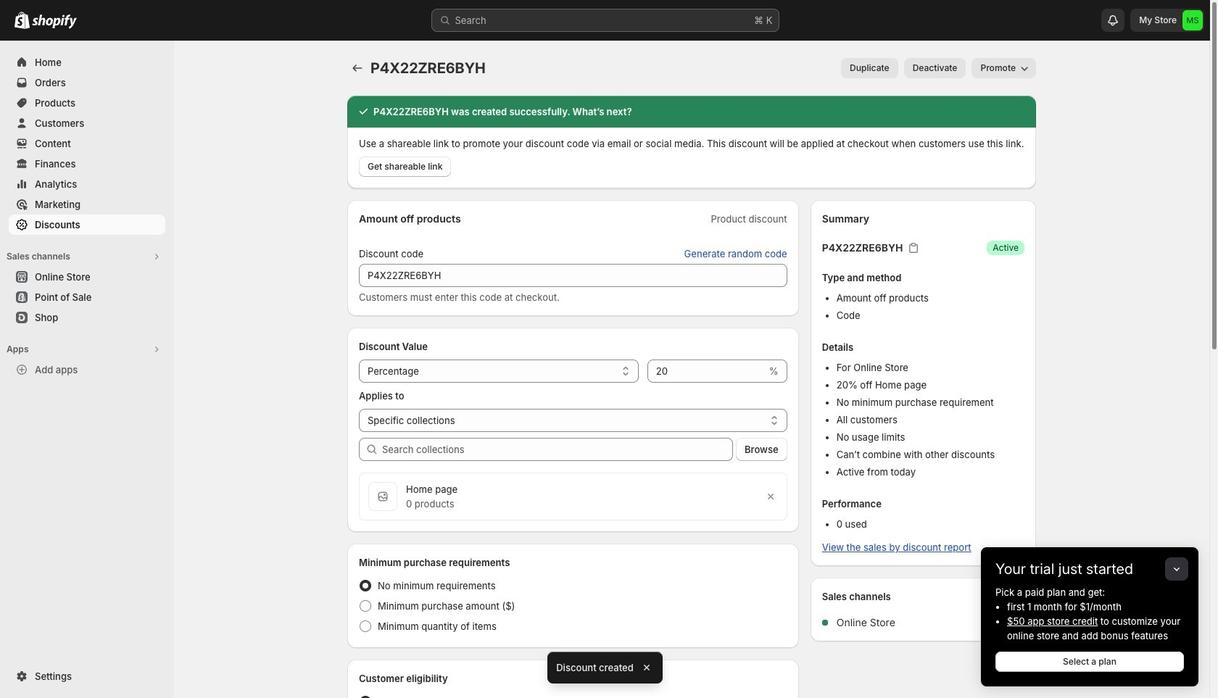 Task type: vqa. For each thing, say whether or not it's contained in the screenshot.
Shopify icon
yes



Task type: locate. For each thing, give the bounding box(es) containing it.
None text field
[[359, 264, 788, 287]]

Search collections text field
[[382, 438, 734, 461]]

shopify image
[[32, 15, 77, 29]]

shopify image
[[15, 12, 30, 29]]

my store image
[[1183, 10, 1204, 30]]



